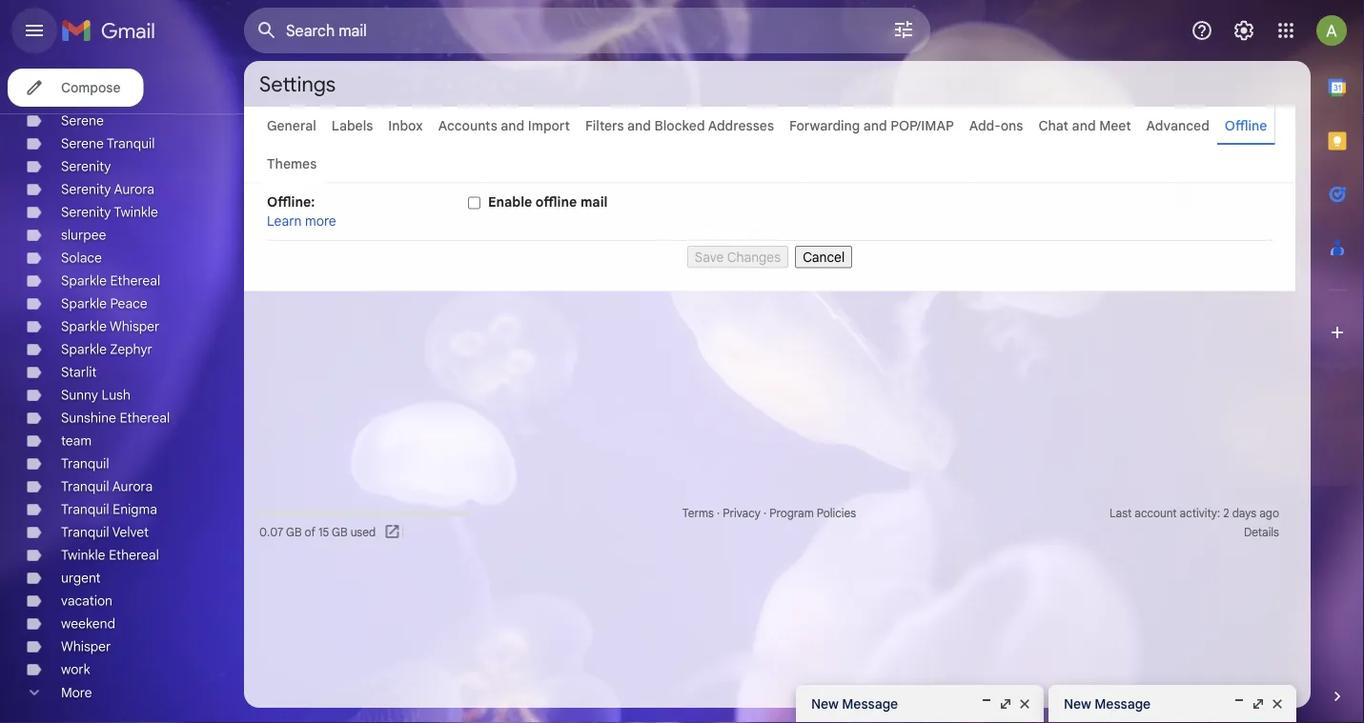 Task type: describe. For each thing, give the bounding box(es) containing it.
starlit
[[61, 364, 97, 381]]

solace
[[61, 250, 102, 266]]

meet
[[1099, 117, 1131, 134]]

0.07
[[259, 526, 283, 540]]

0 vertical spatial whisper
[[110, 318, 159, 335]]

tranquil for tranquil velvet
[[61, 524, 109, 541]]

general link
[[267, 117, 316, 134]]

aurora for tranquil aurora
[[112, 479, 153, 495]]

add-
[[969, 117, 1001, 134]]

tranquil enigma link
[[61, 501, 157, 518]]

sunny lush link
[[61, 387, 131, 404]]

save changes button
[[687, 246, 788, 268]]

general
[[267, 117, 316, 134]]

sparkle ethereal
[[61, 273, 160, 289]]

solace link
[[61, 250, 102, 266]]

accounts and import
[[438, 117, 570, 134]]

sunshine
[[61, 410, 116, 427]]

privacy
[[723, 507, 761, 521]]

twinkle ethereal
[[61, 547, 159, 564]]

0 vertical spatial twinkle
[[114, 204, 158, 221]]

ons
[[1001, 117, 1023, 134]]

twinkle ethereal link
[[61, 547, 159, 564]]

sparkle ethereal link
[[61, 273, 160, 289]]

advanced
[[1146, 117, 1210, 134]]

work link
[[61, 662, 90, 678]]

tranquil for tranquil enigma
[[61, 501, 109, 518]]

offline
[[1225, 117, 1267, 134]]

more
[[305, 213, 336, 229]]

ethereal for sparkle ethereal
[[110, 273, 160, 289]]

tranquil velvet link
[[61, 524, 149, 541]]

main menu image
[[23, 19, 46, 42]]

team
[[61, 433, 92, 449]]

serenity twinkle link
[[61, 204, 158, 221]]

lush
[[102, 387, 131, 404]]

themes link
[[267, 155, 317, 172]]

changes
[[727, 249, 781, 265]]

enable offline mail
[[488, 194, 608, 210]]

mail
[[580, 194, 608, 210]]

advanced link
[[1146, 117, 1210, 134]]

inbox link
[[388, 117, 423, 134]]

navigation containing save changes
[[267, 241, 1273, 268]]

used
[[350, 526, 376, 540]]

inbox
[[388, 117, 423, 134]]

learn more link
[[267, 213, 336, 229]]

2 · from the left
[[764, 507, 766, 521]]

weekend link
[[61, 616, 115, 632]]

serene tranquil
[[61, 135, 155, 152]]

settings image
[[1233, 19, 1255, 42]]

themes
[[267, 155, 317, 172]]

tranquil aurora link
[[61, 479, 153, 495]]

account
[[1135, 507, 1177, 521]]

2 gb from the left
[[332, 526, 347, 540]]

tranquil for "tranquil" link
[[61, 456, 109, 472]]

add-ons link
[[969, 117, 1023, 134]]

sunshine ethereal
[[61, 410, 170, 427]]

sparkle zephyr
[[61, 341, 152, 358]]

policies
[[817, 507, 856, 521]]

slurpee link
[[61, 227, 106, 244]]

of
[[305, 526, 315, 540]]

sunny lush
[[61, 387, 131, 404]]

offline link
[[1225, 117, 1267, 134]]

details
[[1244, 526, 1279, 540]]

terms · privacy · program policies
[[682, 507, 856, 521]]

slurpee
[[61, 227, 106, 244]]

more button
[[0, 682, 229, 704]]

labels link
[[332, 117, 373, 134]]

offline
[[536, 194, 577, 210]]

tranquil up the serenity link on the left top of the page
[[107, 135, 155, 152]]

vacation
[[61, 593, 112, 610]]

tranquil for tranquil aurora
[[61, 479, 109, 495]]

serene for serene link
[[61, 112, 104, 129]]

0 horizontal spatial twinkle
[[61, 547, 105, 564]]

cancel
[[803, 249, 845, 265]]

sparkle whisper link
[[61, 318, 159, 335]]

follow link to manage storage image
[[383, 523, 403, 542]]

aurora for serenity aurora
[[114, 181, 154, 198]]

ethereal for sunshine ethereal
[[120, 410, 170, 427]]



Task type: vqa. For each thing, say whether or not it's contained in the screenshot.
weekend "link"
yes



Task type: locate. For each thing, give the bounding box(es) containing it.
ethereal down velvet
[[109, 547, 159, 564]]

tranquil up tranquil velvet
[[61, 501, 109, 518]]

1 vertical spatial serene
[[61, 135, 104, 152]]

serenity for aurora
[[61, 181, 111, 198]]

sunshine ethereal link
[[61, 410, 170, 427]]

chat
[[1038, 117, 1069, 134]]

and for chat
[[1072, 117, 1096, 134]]

ago
[[1259, 507, 1279, 521]]

serenity aurora link
[[61, 181, 154, 198]]

support image
[[1191, 19, 1213, 42]]

gb right 15
[[332, 526, 347, 540]]

serene down serene link
[[61, 135, 104, 152]]

and for accounts
[[501, 117, 525, 134]]

last
[[1109, 507, 1132, 521]]

advanced search options image
[[885, 10, 923, 49]]

sparkle peace
[[61, 295, 147, 312]]

ethereal for twinkle ethereal
[[109, 547, 159, 564]]

navigation
[[0, 0, 244, 723], [267, 241, 1273, 268]]

2
[[1223, 507, 1229, 521]]

learn
[[267, 213, 302, 229]]

cancel button
[[795, 246, 852, 268]]

serenity up slurpee link
[[61, 204, 111, 221]]

1 horizontal spatial navigation
[[267, 241, 1273, 268]]

program
[[769, 507, 814, 521]]

gmail image
[[61, 11, 165, 50]]

save changes
[[695, 249, 781, 265]]

tranquil link
[[61, 456, 109, 472]]

sparkle whisper
[[61, 318, 159, 335]]

twinkle up urgent
[[61, 547, 105, 564]]

2 sparkle from the top
[[61, 295, 107, 312]]

zephyr
[[110, 341, 152, 358]]

tranquil down team
[[61, 456, 109, 472]]

filters and blocked addresses
[[585, 117, 774, 134]]

ethereal up "peace"
[[110, 273, 160, 289]]

offline:
[[267, 194, 315, 210]]

labels
[[332, 117, 373, 134]]

team link
[[61, 433, 92, 449]]

tranquil enigma
[[61, 501, 157, 518]]

Search mail text field
[[286, 21, 839, 40]]

sparkle up starlit "link"
[[61, 341, 107, 358]]

1 horizontal spatial twinkle
[[114, 204, 158, 221]]

1 and from the left
[[501, 117, 525, 134]]

2 serene from the top
[[61, 135, 104, 152]]

tab list
[[1311, 61, 1364, 655]]

starlit link
[[61, 364, 97, 381]]

sparkle for sparkle zephyr
[[61, 341, 107, 358]]

tranquil down "tranquil" link
[[61, 479, 109, 495]]

1 serene from the top
[[61, 112, 104, 129]]

search mail image
[[250, 13, 284, 48]]

ethereal down lush
[[120, 410, 170, 427]]

· right privacy at the right of the page
[[764, 507, 766, 521]]

and right chat
[[1072, 117, 1096, 134]]

2 vertical spatial serenity
[[61, 204, 111, 221]]

serene down compose button
[[61, 112, 104, 129]]

1 horizontal spatial ·
[[764, 507, 766, 521]]

whisper up zephyr at the left of the page
[[110, 318, 159, 335]]

peace
[[110, 295, 147, 312]]

aurora up serenity twinkle link
[[114, 181, 154, 198]]

sunny
[[61, 387, 98, 404]]

twinkle
[[114, 204, 158, 221], [61, 547, 105, 564]]

4 sparkle from the top
[[61, 341, 107, 358]]

serenity down the serenity link on the left top of the page
[[61, 181, 111, 198]]

15
[[318, 526, 329, 540]]

and right the filters
[[627, 117, 651, 134]]

sparkle up sparkle whisper link
[[61, 295, 107, 312]]

sparkle for sparkle peace
[[61, 295, 107, 312]]

0 vertical spatial serene
[[61, 112, 104, 129]]

work
[[61, 662, 90, 678]]

3 and from the left
[[863, 117, 887, 134]]

serenity link
[[61, 158, 111, 175]]

tranquil
[[107, 135, 155, 152], [61, 456, 109, 472], [61, 479, 109, 495], [61, 501, 109, 518], [61, 524, 109, 541]]

gb left of
[[286, 526, 302, 540]]

last account activity: 2 days ago details
[[1109, 507, 1279, 540]]

twinkle down 'serenity aurora'
[[114, 204, 158, 221]]

program policies link
[[769, 507, 856, 521]]

1 sparkle from the top
[[61, 273, 107, 289]]

add-ons
[[969, 117, 1023, 134]]

blocked
[[654, 117, 705, 134]]

and left the import
[[501, 117, 525, 134]]

filters and blocked addresses link
[[585, 117, 774, 134]]

details link
[[1244, 526, 1279, 540]]

vacation link
[[61, 593, 112, 610]]

1 horizontal spatial gb
[[332, 526, 347, 540]]

· right the terms
[[717, 507, 720, 521]]

serenity
[[61, 158, 111, 175], [61, 181, 111, 198], [61, 204, 111, 221]]

terms link
[[682, 507, 714, 521]]

1 · from the left
[[717, 507, 720, 521]]

offline: learn more
[[267, 194, 336, 229]]

compose button
[[8, 69, 143, 107]]

whisper down weekend
[[61, 639, 111, 655]]

tranquil aurora
[[61, 479, 153, 495]]

addresses
[[708, 117, 774, 134]]

0 horizontal spatial gb
[[286, 526, 302, 540]]

and for forwarding
[[863, 117, 887, 134]]

4 and from the left
[[1072, 117, 1096, 134]]

navigation containing compose
[[0, 0, 244, 723]]

tranquil down tranquil enigma
[[61, 524, 109, 541]]

whisper
[[110, 318, 159, 335], [61, 639, 111, 655]]

0.07 gb of 15 gb used
[[259, 526, 376, 540]]

urgent
[[61, 570, 101, 587]]

accounts
[[438, 117, 497, 134]]

settings
[[259, 71, 336, 97]]

sparkle
[[61, 273, 107, 289], [61, 295, 107, 312], [61, 318, 107, 335], [61, 341, 107, 358]]

sparkle down sparkle peace
[[61, 318, 107, 335]]

aurora up 'enigma'
[[112, 479, 153, 495]]

compose
[[61, 79, 121, 96]]

accounts and import link
[[438, 117, 570, 134]]

2 and from the left
[[627, 117, 651, 134]]

1 vertical spatial ethereal
[[120, 410, 170, 427]]

Enable offline mail checkbox
[[468, 197, 480, 209]]

0 horizontal spatial ·
[[717, 507, 720, 521]]

0 horizontal spatial navigation
[[0, 0, 244, 723]]

3 sparkle from the top
[[61, 318, 107, 335]]

sparkle for sparkle whisper
[[61, 318, 107, 335]]

forwarding
[[789, 117, 860, 134]]

and
[[501, 117, 525, 134], [627, 117, 651, 134], [863, 117, 887, 134], [1072, 117, 1096, 134]]

days
[[1232, 507, 1257, 521]]

1 vertical spatial whisper
[[61, 639, 111, 655]]

forwarding and pop/imap
[[789, 117, 954, 134]]

serene tranquil link
[[61, 135, 155, 152]]

sparkle zephyr link
[[61, 341, 152, 358]]

enable
[[488, 194, 532, 210]]

serenity for twinkle
[[61, 204, 111, 221]]

serene for serene tranquil
[[61, 135, 104, 152]]

enigma
[[113, 501, 157, 518]]

aurora
[[114, 181, 154, 198], [112, 479, 153, 495]]

1 vertical spatial twinkle
[[61, 547, 105, 564]]

1 gb from the left
[[286, 526, 302, 540]]

and for filters
[[627, 117, 651, 134]]

1 vertical spatial aurora
[[112, 479, 153, 495]]

forwarding and pop/imap link
[[789, 117, 954, 134]]

0 vertical spatial ethereal
[[110, 273, 160, 289]]

2 vertical spatial ethereal
[[109, 547, 159, 564]]

and left pop/imap
[[863, 117, 887, 134]]

serenity up serenity aurora link
[[61, 158, 111, 175]]

more
[[61, 685, 92, 701]]

urgent link
[[61, 570, 101, 587]]

sparkle down solace "link"
[[61, 273, 107, 289]]

serene
[[61, 112, 104, 129], [61, 135, 104, 152]]

serenity aurora
[[61, 181, 154, 198]]

1 vertical spatial serenity
[[61, 181, 111, 198]]

None search field
[[244, 8, 930, 53]]

terms
[[682, 507, 714, 521]]

·
[[717, 507, 720, 521], [764, 507, 766, 521]]

velvet
[[112, 524, 149, 541]]

whisper link
[[61, 639, 111, 655]]

3 serenity from the top
[[61, 204, 111, 221]]

sparkle for sparkle ethereal
[[61, 273, 107, 289]]

0 vertical spatial serenity
[[61, 158, 111, 175]]

activity:
[[1180, 507, 1220, 521]]

footer containing terms
[[244, 504, 1295, 542]]

0 vertical spatial aurora
[[114, 181, 154, 198]]

tranquil velvet
[[61, 524, 149, 541]]

footer
[[244, 504, 1295, 542]]

weekend
[[61, 616, 115, 632]]

chat and meet
[[1038, 117, 1131, 134]]

1 serenity from the top
[[61, 158, 111, 175]]

save
[[695, 249, 724, 265]]

2 serenity from the top
[[61, 181, 111, 198]]

chat and meet link
[[1038, 117, 1131, 134]]

filters
[[585, 117, 624, 134]]



